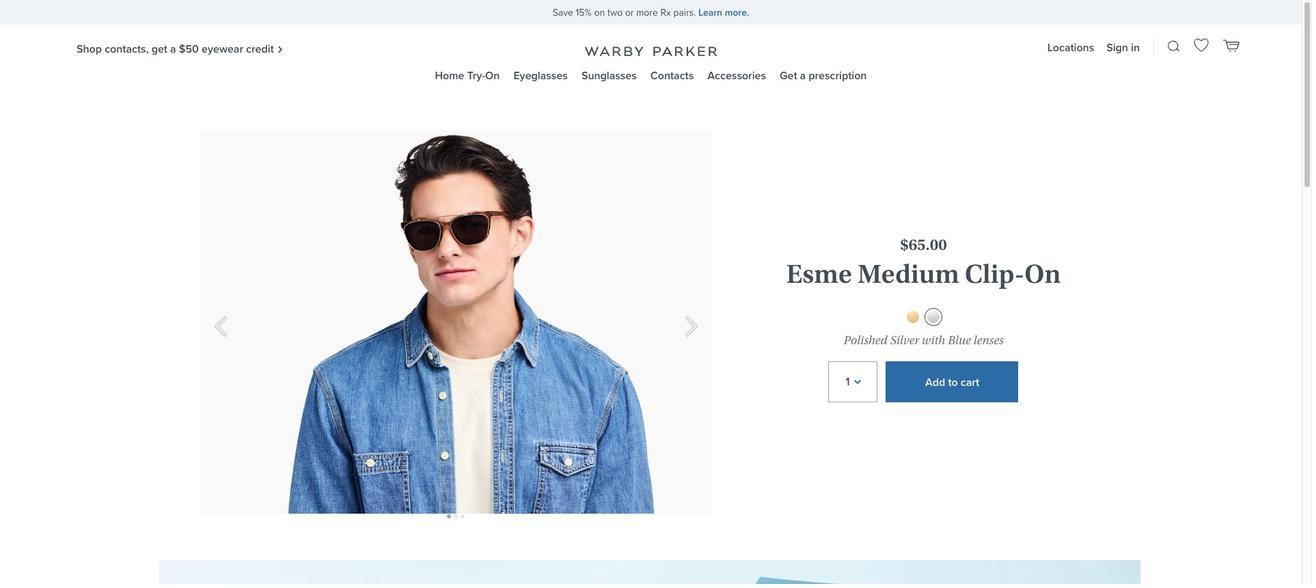 Task type: vqa. For each thing, say whether or not it's contained in the screenshot.
the daisy confetti tortoise Image to the top
no



Task type: describe. For each thing, give the bounding box(es) containing it.
1
[[846, 374, 850, 390]]

rx
[[661, 5, 671, 19]]

get
[[780, 68, 797, 83]]

add
[[925, 374, 945, 390]]

accessories
[[708, 68, 766, 83]]

eyeglasses
[[514, 68, 568, 83]]

on
[[594, 5, 605, 19]]

add to cart
[[925, 374, 979, 390]]

pairs.
[[673, 5, 696, 19]]

cart link
[[1223, 39, 1240, 52]]

try-
[[467, 68, 485, 83]]

sunglasses
[[582, 68, 637, 83]]

contacts
[[651, 68, 694, 83]]

clip-
[[965, 258, 1025, 290]]

shop
[[77, 41, 102, 56]]

$ 65.00 esme medium clip-on
[[786, 235, 1061, 290]]

previous slide image
[[214, 316, 227, 338]]

shop contacts, get a $50 eyewear credit
[[77, 41, 274, 56]]

esme
[[786, 258, 852, 290]]

get a prescription link
[[780, 68, 867, 83]]

lenses
[[974, 334, 1004, 348]]

sunglasses button
[[582, 68, 637, 83]]

sign in link
[[1107, 40, 1140, 55]]

next slide button
[[676, 316, 708, 338]]

blue
[[948, 334, 971, 348]]

polished
[[844, 334, 888, 348]]

eyewear
[[202, 41, 243, 56]]

65.00
[[909, 235, 947, 254]]

1 horizontal spatial a
[[800, 68, 806, 83]]

save 15% on two or more rx pairs. learn more.
[[553, 5, 749, 19]]

to
[[948, 374, 958, 390]]



Task type: locate. For each thing, give the bounding box(es) containing it.
shop contacts, get a $50 eyewear credit link
[[77, 41, 282, 56]]

cart
[[961, 374, 979, 390]]

cart image
[[1223, 39, 1240, 52]]

a
[[170, 41, 176, 56], [800, 68, 806, 83]]

save
[[553, 5, 573, 19]]

learn more. link
[[698, 5, 749, 19]]

esme medium clip-on-0 image
[[200, 130, 712, 515]]

accessories link
[[708, 68, 766, 83]]

two
[[607, 5, 623, 19]]

esme medium clip-on-1 image
[[712, 190, 1225, 455]]

favorite image
[[1193, 37, 1210, 53]]

$50
[[179, 41, 199, 56]]

1 horizontal spatial on
[[1025, 258, 1061, 290]]

0 horizontal spatial on
[[485, 68, 500, 83]]

favorite link
[[1193, 37, 1210, 53]]

0 vertical spatial a
[[170, 41, 176, 56]]

previous slide button
[[204, 316, 237, 338]]

sign in
[[1107, 40, 1140, 55]]

silver
[[890, 334, 919, 348]]

credit
[[246, 41, 274, 56]]

contacts,
[[105, 41, 149, 56]]

1 vertical spatial on
[[1025, 258, 1061, 290]]

on inside $ 65.00 esme medium clip-on
[[1025, 258, 1061, 290]]

on
[[485, 68, 500, 83], [1025, 258, 1061, 290]]

$
[[900, 235, 909, 254]]

esme medium clip-on in polished silver with blue lenses image
[[159, 560, 1140, 584]]

contacts link
[[651, 68, 694, 83]]

get
[[151, 41, 167, 56]]

more
[[636, 5, 658, 19]]

search link
[[1168, 40, 1180, 55]]

learn
[[698, 5, 722, 19]]

or
[[625, 5, 634, 19]]

home try-on
[[435, 68, 500, 83]]

add to cart button
[[886, 362, 1019, 403]]

with
[[922, 334, 945, 348]]

get a prescription
[[780, 68, 867, 83]]

home
[[435, 68, 464, 83]]

locations
[[1048, 40, 1094, 55]]

0 horizontal spatial a
[[170, 41, 176, 56]]

next slide image
[[685, 316, 699, 338]]

home try-on button
[[435, 68, 500, 83]]

more.
[[725, 5, 749, 19]]

prescription
[[809, 68, 867, 83]]

0 vertical spatial on
[[485, 68, 500, 83]]

1 vertical spatial a
[[800, 68, 806, 83]]

in
[[1131, 40, 1140, 55]]

medium
[[858, 258, 959, 290]]

15%
[[576, 5, 592, 19]]

polished silver with blue lenses
[[844, 334, 1004, 348]]

eyeglasses button
[[514, 68, 568, 83]]

sign
[[1107, 40, 1128, 55]]

editions product images region
[[200, 130, 1225, 523]]

locations link
[[1048, 40, 1094, 55]]

search image
[[1168, 40, 1180, 52]]

warby parker logo image
[[585, 46, 717, 57]]



